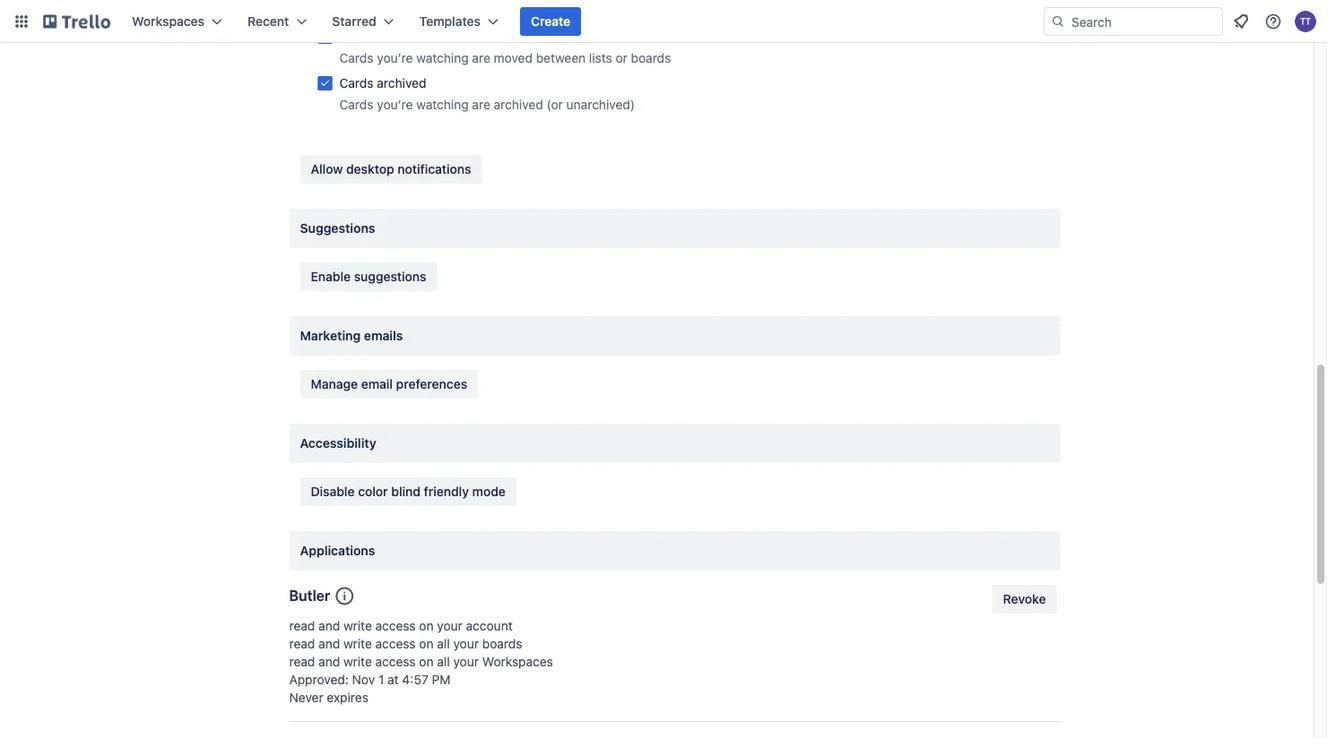 Task type: locate. For each thing, give the bounding box(es) containing it.
friendly
[[424, 485, 469, 499]]

or
[[616, 51, 628, 65]]

1 vertical spatial your
[[453, 637, 479, 652]]

cards
[[339, 29, 374, 44], [339, 51, 374, 65], [339, 76, 374, 91], [339, 97, 374, 112]]

boards down account at the left
[[482, 637, 522, 652]]

disable color blind friendly mode
[[311, 485, 506, 499]]

starred
[[332, 14, 376, 29]]

boards
[[631, 51, 671, 65], [482, 637, 522, 652]]

0 vertical spatial on
[[419, 619, 434, 634]]

mode
[[472, 485, 506, 499]]

2 access from the top
[[375, 637, 416, 652]]

lists
[[589, 51, 612, 65]]

1 vertical spatial write
[[343, 637, 372, 652]]

account
[[466, 619, 513, 634]]

boards right or
[[631, 51, 671, 65]]

your
[[437, 619, 463, 634], [453, 637, 479, 652], [453, 655, 479, 670]]

2 all from the top
[[437, 655, 450, 670]]

1 vertical spatial you're
[[377, 97, 413, 112]]

you're
[[377, 51, 413, 65], [377, 97, 413, 112]]

2 vertical spatial access
[[375, 655, 416, 670]]

cards you're watching are archived (or unarchived)
[[339, 97, 635, 112]]

4:57
[[402, 673, 428, 688]]

0 vertical spatial workspaces
[[132, 14, 204, 29]]

you're down cards archived
[[377, 97, 413, 112]]

watching down cards archived
[[416, 97, 469, 112]]

terry turtle (terryturtle) image
[[1295, 11, 1316, 32]]

pm
[[432, 673, 451, 688]]

never
[[289, 691, 323, 706]]

between
[[536, 51, 586, 65]]

0 horizontal spatial workspaces
[[132, 14, 204, 29]]

1 vertical spatial workspaces
[[482, 655, 553, 670]]

0 notifications image
[[1230, 11, 1252, 32]]

2 vertical spatial your
[[453, 655, 479, 670]]

1 write from the top
[[343, 619, 372, 634]]

email
[[361, 377, 393, 392]]

0 horizontal spatial moved
[[377, 29, 416, 44]]

0 vertical spatial write
[[343, 619, 372, 634]]

1 watching from the top
[[416, 51, 469, 65]]

0 vertical spatial boards
[[631, 51, 671, 65]]

3 cards from the top
[[339, 76, 374, 91]]

1 vertical spatial all
[[437, 655, 450, 670]]

watching for cards archived
[[416, 97, 469, 112]]

moved
[[377, 29, 416, 44], [494, 51, 533, 65]]

0 horizontal spatial boards
[[482, 637, 522, 652]]

1 access from the top
[[375, 619, 416, 634]]

cards for cards you're watching are archived (or unarchived)
[[339, 97, 374, 112]]

moved up cards archived
[[377, 29, 416, 44]]

watching
[[416, 51, 469, 65], [416, 97, 469, 112]]

moved left between
[[494, 51, 533, 65]]

recent
[[248, 14, 289, 29]]

cards archived
[[339, 76, 426, 91]]

1 vertical spatial read
[[289, 637, 315, 652]]

read and write access on your account read and write access on all your boards read and write access on all your workspaces approved: nov 1 at 4:57 pm never expires
[[289, 619, 553, 706]]

0 vertical spatial are
[[472, 51, 490, 65]]

4 cards from the top
[[339, 97, 374, 112]]

read
[[289, 619, 315, 634], [289, 637, 315, 652], [289, 655, 315, 670]]

0 vertical spatial archived
[[377, 76, 426, 91]]

1 horizontal spatial workspaces
[[482, 655, 553, 670]]

0 horizontal spatial archived
[[377, 76, 426, 91]]

approved:
[[289, 673, 349, 688]]

2 cards from the top
[[339, 51, 374, 65]]

recent button
[[237, 7, 318, 36]]

watching down templates
[[416, 51, 469, 65]]

butler
[[289, 588, 330, 605]]

1 vertical spatial boards
[[482, 637, 522, 652]]

1 are from the top
[[472, 51, 490, 65]]

3 read from the top
[[289, 655, 315, 670]]

you're down cards moved
[[377, 51, 413, 65]]

open information menu image
[[1264, 13, 1282, 30]]

archived left the (or
[[494, 97, 543, 112]]

0 vertical spatial watching
[[416, 51, 469, 65]]

all
[[437, 637, 450, 652], [437, 655, 450, 670]]

access
[[375, 619, 416, 634], [375, 637, 416, 652], [375, 655, 416, 670]]

0 vertical spatial read
[[289, 619, 315, 634]]

0 vertical spatial you're
[[377, 51, 413, 65]]

2 watching from the top
[[416, 97, 469, 112]]

0 vertical spatial and
[[318, 619, 340, 634]]

2 vertical spatial on
[[419, 655, 434, 670]]

2 vertical spatial and
[[318, 655, 340, 670]]

1 all from the top
[[437, 637, 450, 652]]

1 vertical spatial watching
[[416, 97, 469, 112]]

are
[[472, 51, 490, 65], [472, 97, 490, 112]]

manage
[[311, 377, 358, 392]]

enable
[[311, 269, 351, 284]]

on
[[419, 619, 434, 634], [419, 637, 434, 652], [419, 655, 434, 670]]

create
[[531, 14, 570, 29]]

you're for moved
[[377, 51, 413, 65]]

1 you're from the top
[[377, 51, 413, 65]]

primary element
[[0, 0, 1327, 43]]

create button
[[520, 7, 581, 36]]

1 vertical spatial and
[[318, 637, 340, 652]]

2 vertical spatial write
[[343, 655, 372, 670]]

workspaces
[[132, 14, 204, 29], [482, 655, 553, 670]]

workspaces inside workspaces popup button
[[132, 14, 204, 29]]

1 horizontal spatial moved
[[494, 51, 533, 65]]

allow
[[311, 162, 343, 177]]

are down cards you're watching are moved between lists or boards
[[472, 97, 490, 112]]

2 are from the top
[[472, 97, 490, 112]]

workspaces inside read and write access on your account read and write access on all your boards read and write access on all your workspaces approved: nov 1 at 4:57 pm never expires
[[482, 655, 553, 670]]

preferences
[[396, 377, 467, 392]]

archived
[[377, 76, 426, 91], [494, 97, 543, 112]]

are down templates dropdown button
[[472, 51, 490, 65]]

allow desktop notifications link
[[300, 155, 482, 184]]

suggestions
[[354, 269, 426, 284]]

0 vertical spatial all
[[437, 637, 450, 652]]

write
[[343, 619, 372, 634], [343, 637, 372, 652], [343, 655, 372, 670]]

and
[[318, 619, 340, 634], [318, 637, 340, 652], [318, 655, 340, 670]]

2 and from the top
[[318, 637, 340, 652]]

1 vertical spatial archived
[[494, 97, 543, 112]]

1 vertical spatial are
[[472, 97, 490, 112]]

are for archived
[[472, 97, 490, 112]]

1 cards from the top
[[339, 29, 374, 44]]

1 on from the top
[[419, 619, 434, 634]]

archived down cards moved
[[377, 76, 426, 91]]

2 you're from the top
[[377, 97, 413, 112]]

notifications
[[398, 162, 471, 177]]

0 vertical spatial access
[[375, 619, 416, 634]]

2 read from the top
[[289, 637, 315, 652]]

1 and from the top
[[318, 619, 340, 634]]

starred button
[[321, 7, 405, 36]]

1 vertical spatial access
[[375, 637, 416, 652]]

None button
[[992, 586, 1057, 614]]

search image
[[1051, 14, 1065, 29]]

2 vertical spatial read
[[289, 655, 315, 670]]

1 vertical spatial on
[[419, 637, 434, 652]]



Task type: describe. For each thing, give the bounding box(es) containing it.
cards moved
[[339, 29, 416, 44]]

desktop
[[346, 162, 394, 177]]

boards inside read and write access on your account read and write access on all your boards read and write access on all your workspaces approved: nov 1 at 4:57 pm never expires
[[482, 637, 522, 652]]

1
[[378, 673, 384, 688]]

marketing
[[300, 329, 361, 343]]

watching for cards moved
[[416, 51, 469, 65]]

cards you're watching are moved between lists or boards
[[339, 51, 671, 65]]

0 vertical spatial your
[[437, 619, 463, 634]]

cards for cards you're watching are moved between lists or boards
[[339, 51, 374, 65]]

unarchived)
[[566, 97, 635, 112]]

1 vertical spatial moved
[[494, 51, 533, 65]]

accessibility
[[300, 436, 376, 451]]

enable suggestions
[[311, 269, 426, 284]]

cards for cards archived
[[339, 76, 374, 91]]

3 write from the top
[[343, 655, 372, 670]]

templates
[[419, 14, 481, 29]]

are for moved
[[472, 51, 490, 65]]

nov
[[352, 673, 375, 688]]

1 horizontal spatial boards
[[631, 51, 671, 65]]

1 read from the top
[[289, 619, 315, 634]]

3 on from the top
[[419, 655, 434, 670]]

0 vertical spatial moved
[[377, 29, 416, 44]]

enable suggestions link
[[300, 263, 437, 291]]

2 on from the top
[[419, 637, 434, 652]]

(or
[[547, 97, 563, 112]]

3 and from the top
[[318, 655, 340, 670]]

manage email preferences
[[311, 377, 467, 392]]

Search field
[[1065, 8, 1222, 35]]

applications
[[300, 544, 375, 559]]

cards for cards moved
[[339, 29, 374, 44]]

suggestions
[[300, 221, 375, 236]]

disable color blind friendly mode link
[[300, 478, 516, 507]]

2 write from the top
[[343, 637, 372, 652]]

workspaces button
[[121, 7, 233, 36]]

disable
[[311, 485, 355, 499]]

at
[[387, 673, 399, 688]]

back to home image
[[43, 7, 110, 36]]

expires
[[327, 691, 368, 706]]

blind
[[391, 485, 421, 499]]

you're for archived
[[377, 97, 413, 112]]

marketing emails
[[300, 329, 403, 343]]

1 horizontal spatial archived
[[494, 97, 543, 112]]

allow desktop notifications
[[311, 162, 471, 177]]

color
[[358, 485, 388, 499]]

manage email preferences link
[[300, 370, 478, 399]]

emails
[[364, 329, 403, 343]]

templates button
[[409, 7, 509, 36]]

3 access from the top
[[375, 655, 416, 670]]



Task type: vqa. For each thing, say whether or not it's contained in the screenshot.
'Between' at the top of page
yes



